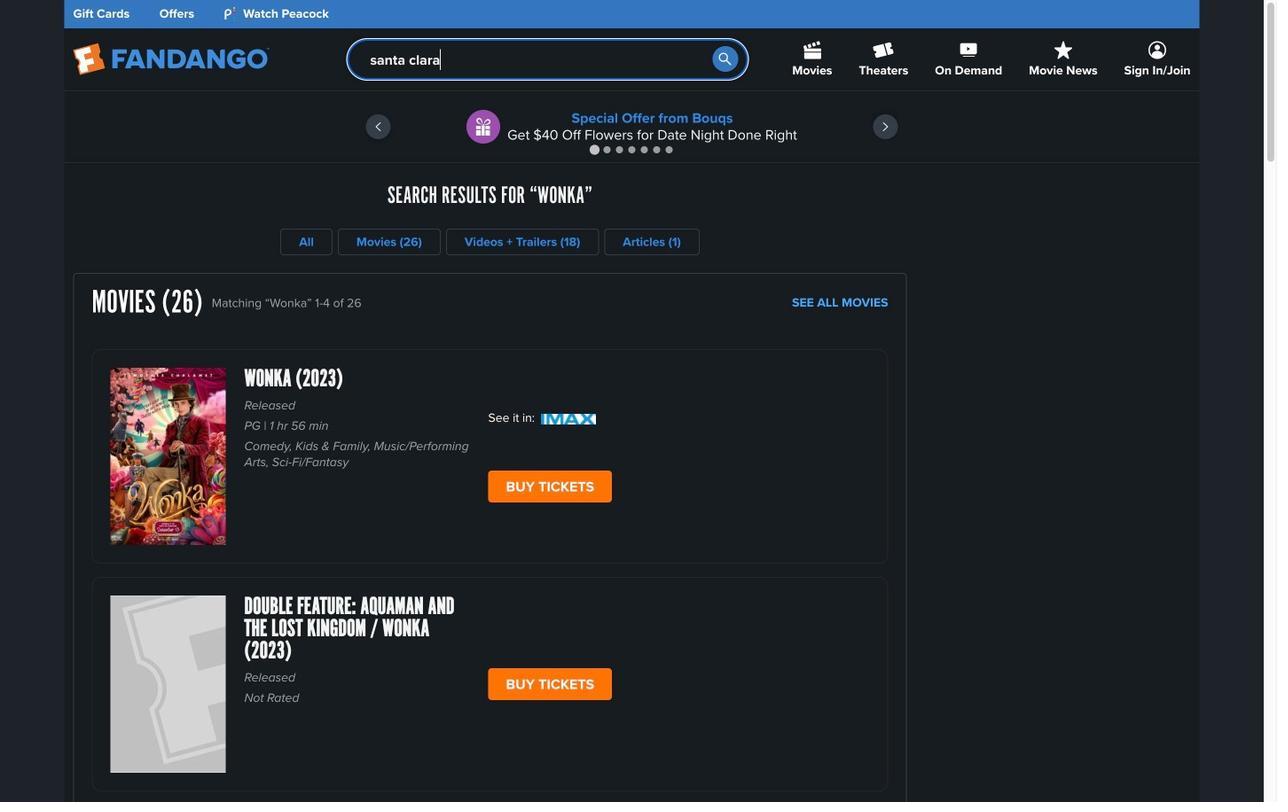Task type: describe. For each thing, give the bounding box(es) containing it.
Search by city, state, zip or movie text field
[[347, 39, 748, 80]]

select a slide to show tab list
[[64, 143, 1200, 156]]

double feature: aquaman and the lost kingdom / wonka (2023) image
[[110, 596, 226, 774]]



Task type: vqa. For each thing, say whether or not it's contained in the screenshot.
Select a slide to show tab list
yes



Task type: locate. For each thing, give the bounding box(es) containing it.
None search field
[[347, 39, 748, 80]]

wonka (2023) image
[[110, 368, 226, 546]]

region
[[64, 91, 1200, 162]]



